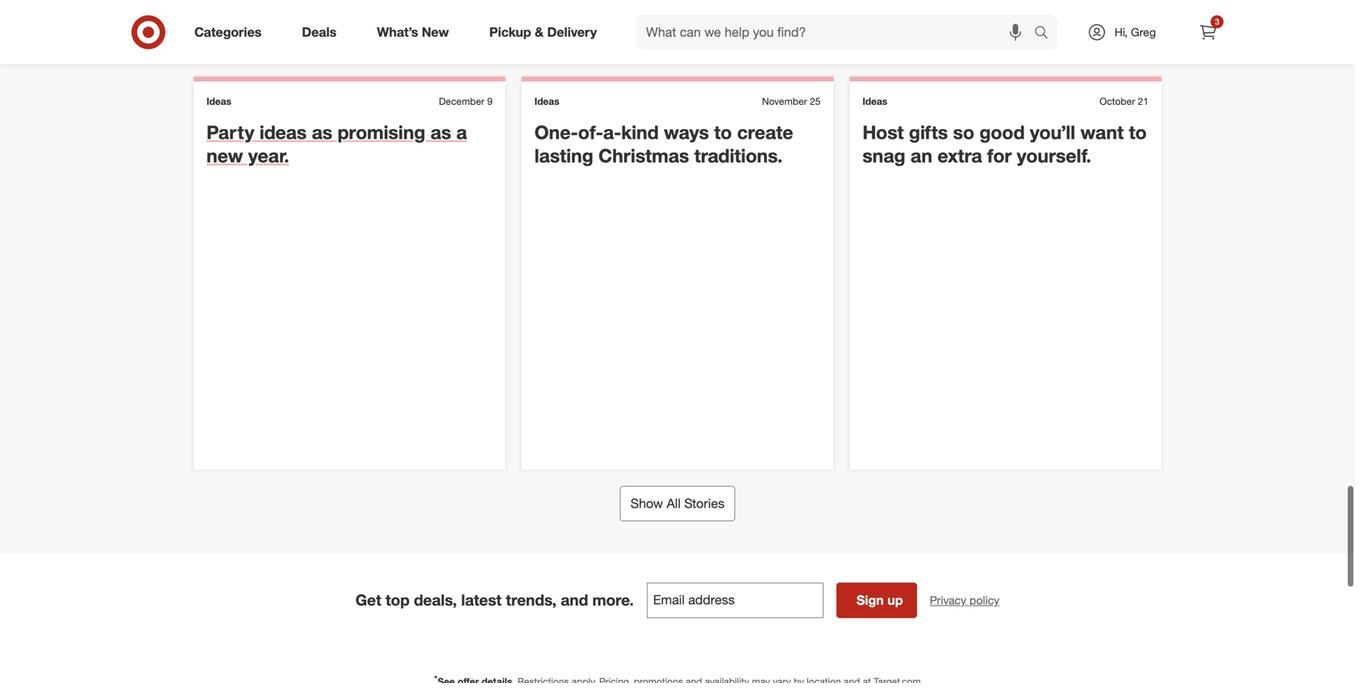 Task type: describe. For each thing, give the bounding box(es) containing it.
december 9
[[439, 95, 493, 107]]

december
[[439, 95, 485, 107]]

21
[[1138, 95, 1149, 107]]

an
[[911, 144, 933, 167]]

host gifts so good you'll want to snag an extra for yourself.
[[863, 121, 1147, 167]]

pickup
[[489, 24, 531, 40]]

one-of-a-kind ways to create lasting christmas traditions.
[[535, 121, 793, 167]]

new
[[207, 144, 243, 167]]

deals,
[[414, 591, 457, 609]]

stories
[[684, 496, 725, 511]]

promising
[[338, 121, 426, 144]]

3
[[1215, 17, 1220, 27]]

show
[[631, 496, 663, 511]]

want
[[1081, 121, 1124, 144]]

latest
[[461, 591, 502, 609]]

for
[[987, 144, 1012, 167]]

3 link
[[1191, 15, 1226, 50]]

show all stories
[[631, 496, 725, 511]]

privacy
[[930, 593, 967, 607]]

party ideas as promising as a new year.
[[207, 121, 467, 167]]

What can we help you find? suggestions appear below search field
[[637, 15, 1038, 50]]

9
[[487, 95, 493, 107]]

&
[[535, 24, 544, 40]]

october 21
[[1100, 95, 1149, 107]]

more.
[[592, 591, 634, 609]]

new
[[422, 24, 449, 40]]

a-
[[603, 121, 621, 144]]

pickup & delivery link
[[476, 15, 617, 50]]

you'll
[[1030, 121, 1075, 144]]

privacy policy
[[930, 593, 1000, 607]]

hi, greg
[[1115, 25, 1156, 39]]



Task type: vqa. For each thing, say whether or not it's contained in the screenshot.
Host gifts so good you'll want to snag an extra for yourself.
yes



Task type: locate. For each thing, give the bounding box(es) containing it.
get top deals, latest trends, and more.
[[356, 591, 634, 609]]

ideas up one-
[[535, 95, 559, 107]]

delivery
[[547, 24, 597, 40]]

host
[[863, 121, 904, 144]]

1 horizontal spatial ideas
[[535, 95, 559, 107]]

0 horizontal spatial as
[[312, 121, 332, 144]]

as
[[312, 121, 332, 144], [431, 121, 451, 144]]

november 25
[[762, 95, 821, 107]]

gifts
[[909, 121, 948, 144]]

1 ideas from the left
[[207, 95, 231, 107]]

what's new link
[[363, 15, 469, 50]]

ideas for host gifts so good you'll want to snag an extra for yourself.
[[863, 95, 888, 107]]

what's new
[[377, 24, 449, 40]]

to up traditions.
[[714, 121, 732, 144]]

1 to from the left
[[714, 121, 732, 144]]

policy
[[970, 593, 1000, 607]]

deals link
[[288, 15, 357, 50]]

ideas
[[207, 95, 231, 107], [535, 95, 559, 107], [863, 95, 888, 107]]

ways
[[664, 121, 709, 144]]

up
[[888, 592, 903, 608]]

november
[[762, 95, 807, 107]]

christmas
[[599, 144, 689, 167]]

privacy policy link
[[930, 592, 1000, 609]]

create
[[737, 121, 793, 144]]

october
[[1100, 95, 1135, 107]]

one-
[[535, 121, 578, 144]]

search
[[1027, 26, 1066, 42]]

None text field
[[647, 583, 823, 618]]

good
[[980, 121, 1025, 144]]

to inside one-of-a-kind ways to create lasting christmas traditions.
[[714, 121, 732, 144]]

show all stories button
[[620, 486, 735, 521]]

deals
[[302, 24, 337, 40]]

a
[[456, 121, 467, 144]]

all
[[667, 496, 681, 511]]

25
[[810, 95, 821, 107]]

categories
[[194, 24, 262, 40]]

to
[[714, 121, 732, 144], [1129, 121, 1147, 144]]

get
[[356, 591, 381, 609]]

2 to from the left
[[1129, 121, 1147, 144]]

year.
[[248, 144, 289, 167]]

greg
[[1131, 25, 1156, 39]]

to inside host gifts so good you'll want to snag an extra for yourself.
[[1129, 121, 1147, 144]]

0 horizontal spatial ideas
[[207, 95, 231, 107]]

sign up
[[857, 592, 903, 608]]

lasting
[[535, 144, 593, 167]]

ideas up 'party'
[[207, 95, 231, 107]]

hi,
[[1115, 25, 1128, 39]]

of-
[[578, 121, 603, 144]]

extra
[[938, 144, 982, 167]]

0 horizontal spatial to
[[714, 121, 732, 144]]

1 as from the left
[[312, 121, 332, 144]]

trends,
[[506, 591, 557, 609]]

top
[[386, 591, 410, 609]]

ideas for party ideas as promising as a new year.
[[207, 95, 231, 107]]

1 horizontal spatial to
[[1129, 121, 1147, 144]]

categories link
[[181, 15, 282, 50]]

1 horizontal spatial as
[[431, 121, 451, 144]]

snag
[[863, 144, 906, 167]]

what's
[[377, 24, 418, 40]]

sign
[[857, 592, 884, 608]]

ideas for one-of-a-kind ways to create lasting christmas traditions.
[[535, 95, 559, 107]]

sign up button
[[836, 583, 917, 618]]

as left a
[[431, 121, 451, 144]]

so
[[953, 121, 974, 144]]

2 as from the left
[[431, 121, 451, 144]]

ideas
[[260, 121, 307, 144]]

as right ideas
[[312, 121, 332, 144]]

3 ideas from the left
[[863, 95, 888, 107]]

party
[[207, 121, 254, 144]]

2 ideas from the left
[[535, 95, 559, 107]]

yourself.
[[1017, 144, 1091, 167]]

and
[[561, 591, 588, 609]]

search button
[[1027, 15, 1066, 53]]

to down 21
[[1129, 121, 1147, 144]]

ideas up host on the top right
[[863, 95, 888, 107]]

pickup & delivery
[[489, 24, 597, 40]]

traditions.
[[694, 144, 783, 167]]

kind
[[621, 121, 659, 144]]

2 horizontal spatial ideas
[[863, 95, 888, 107]]



